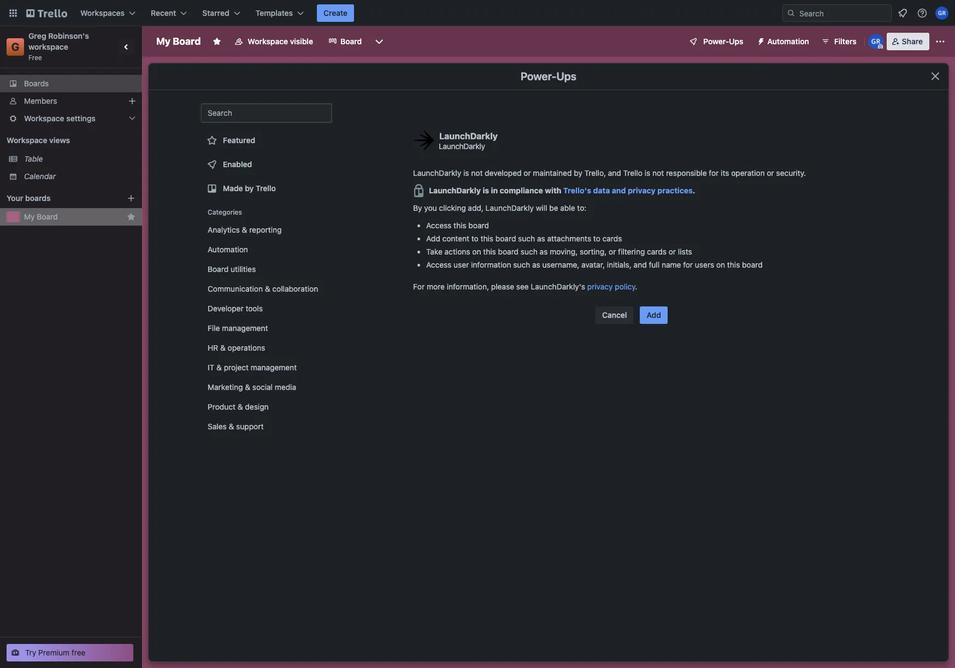 Task type: locate. For each thing, give the bounding box(es) containing it.
1 vertical spatial by
[[245, 184, 254, 193]]

project
[[224, 363, 249, 372]]

by left trello, in the top right of the page
[[574, 168, 582, 178]]

2 vertical spatial workspace
[[7, 135, 47, 145]]

customize views image
[[374, 36, 385, 47]]

my board down the boards
[[24, 212, 58, 221]]

1 horizontal spatial by
[[574, 168, 582, 178]]

collaboration
[[272, 284, 318, 293]]

greg robinson's workspace link
[[28, 31, 91, 51]]

board
[[173, 36, 201, 47], [340, 37, 362, 46], [37, 212, 58, 221], [208, 264, 228, 274]]

automation up board utilities at top
[[208, 245, 248, 254]]

in
[[491, 186, 498, 195]]

greg robinson (gregrobinson96) image
[[935, 7, 948, 20], [868, 34, 883, 49]]

0 vertical spatial access
[[426, 221, 451, 230]]

0 horizontal spatial not
[[471, 168, 483, 178]]

trello inside made by trello link
[[256, 184, 276, 193]]

board utilities
[[208, 264, 256, 274]]

power-ups
[[703, 37, 743, 46], [521, 70, 576, 82]]

& right hr
[[220, 343, 226, 352]]

able
[[560, 203, 575, 213]]

0 vertical spatial automation
[[767, 37, 809, 46]]

my down recent
[[156, 36, 171, 47]]

1 horizontal spatial power-ups
[[703, 37, 743, 46]]

add up take
[[426, 234, 440, 243]]

1 horizontal spatial automation
[[767, 37, 809, 46]]

0 horizontal spatial is
[[463, 168, 469, 178]]

to
[[471, 234, 478, 243], [593, 234, 600, 243]]

analytics
[[208, 225, 240, 234]]

board left star or unstar board 'image'
[[173, 36, 201, 47]]

file
[[208, 323, 220, 333]]

automation down search icon
[[767, 37, 809, 46]]

1 horizontal spatial cards
[[647, 247, 667, 256]]

analytics & reporting
[[208, 225, 282, 234]]

management inside "link"
[[222, 323, 268, 333]]

1 vertical spatial access
[[426, 260, 451, 269]]

2 not from the left
[[652, 168, 664, 178]]

& for marketing
[[245, 382, 250, 392]]

& for sales
[[229, 422, 234, 431]]

such left moving,
[[521, 247, 538, 256]]

privacy left 'practices'
[[628, 186, 656, 195]]

& right analytics
[[242, 225, 247, 234]]

1 vertical spatial for
[[683, 260, 693, 269]]

1 horizontal spatial my
[[156, 36, 171, 47]]

is
[[463, 168, 469, 178], [645, 168, 650, 178], [483, 186, 489, 195]]

1 vertical spatial my
[[24, 212, 35, 221]]

is left the in
[[483, 186, 489, 195]]

0 horizontal spatial on
[[472, 247, 481, 256]]

username,
[[542, 260, 579, 269]]

2 vertical spatial as
[[532, 260, 540, 269]]

0 horizontal spatial power-
[[521, 70, 556, 82]]

1 horizontal spatial trello
[[623, 168, 643, 178]]

launchdarkly is not developed or maintained by trello, and trello is not responsible for its operation or security.
[[413, 168, 806, 178]]

1 vertical spatial workspace
[[24, 114, 64, 123]]

access down take
[[426, 260, 451, 269]]

workspace views
[[7, 135, 70, 145]]

will
[[536, 203, 547, 213]]

1 horizontal spatial my board
[[156, 36, 201, 47]]

featured
[[223, 135, 255, 145]]

starred icon image
[[127, 213, 135, 221]]

1 to from the left
[[471, 234, 478, 243]]

media
[[275, 382, 296, 392]]

1 vertical spatial .
[[635, 282, 637, 291]]

filtering
[[618, 247, 645, 256]]

filters button
[[818, 33, 860, 50]]

management down hr & operations link
[[251, 363, 297, 372]]

such up see
[[513, 260, 530, 269]]

1 not from the left
[[471, 168, 483, 178]]

trello's data and privacy practices link
[[563, 186, 693, 195]]

to:
[[577, 203, 586, 213]]

on right actions
[[472, 247, 481, 256]]

& left design
[[238, 402, 243, 411]]

access this board add content to this board such as attachments to cards take actions on this board such as moving, sorting, or filtering cards or lists access user information such as username, avatar, initials, and full name for users on this board
[[426, 221, 763, 269]]

0 vertical spatial cards
[[602, 234, 622, 243]]

my inside button
[[24, 212, 35, 221]]

moving,
[[550, 247, 578, 256]]

workspace down members
[[24, 114, 64, 123]]

is up trello's data and privacy practices 'link'
[[645, 168, 650, 178]]

0 vertical spatial privacy
[[628, 186, 656, 195]]

and right data in the right top of the page
[[612, 186, 626, 195]]

workspace visible
[[248, 37, 313, 46]]

0 horizontal spatial power-ups
[[521, 70, 576, 82]]

greg robinson (gregrobinson96) image right filters at the right top
[[868, 34, 883, 49]]

visible
[[290, 37, 313, 46]]

1 horizontal spatial is
[[483, 186, 489, 195]]

board down the boards
[[37, 212, 58, 221]]

my board down recent popup button
[[156, 36, 201, 47]]

cards up sorting,
[[602, 234, 622, 243]]

categories
[[208, 208, 242, 216]]

1 horizontal spatial .
[[693, 186, 695, 195]]

as left attachments
[[537, 234, 545, 243]]

workspace down templates
[[248, 37, 288, 46]]

operations
[[228, 343, 265, 352]]

.
[[693, 186, 695, 195], [635, 282, 637, 291]]

automation
[[767, 37, 809, 46], [208, 245, 248, 254]]

information
[[471, 260, 511, 269]]

to right the content
[[471, 234, 478, 243]]

1 vertical spatial trello
[[256, 184, 276, 193]]

my board inside the board name text field
[[156, 36, 201, 47]]

search image
[[787, 9, 795, 17]]

views
[[49, 135, 70, 145]]

full
[[649, 260, 660, 269]]

on right users
[[716, 260, 725, 269]]

0 vertical spatial workspace
[[248, 37, 288, 46]]

hr & operations link
[[201, 339, 332, 357]]

add inside access this board add content to this board such as attachments to cards take actions on this board such as moving, sorting, or filtering cards or lists access user information such as username, avatar, initials, and full name for users on this board
[[426, 234, 440, 243]]

add inside button
[[647, 310, 661, 320]]

0 horizontal spatial cards
[[602, 234, 622, 243]]

such
[[518, 234, 535, 243], [521, 247, 538, 256], [513, 260, 530, 269]]

0 vertical spatial .
[[693, 186, 695, 195]]

0 vertical spatial ups
[[729, 37, 743, 46]]

design
[[245, 402, 269, 411]]

0 horizontal spatial privacy
[[587, 282, 613, 291]]

or left security.
[[767, 168, 774, 178]]

launchdarkly
[[439, 131, 498, 141], [439, 141, 485, 151], [413, 168, 461, 178], [429, 186, 481, 195], [486, 203, 534, 213]]

workspaces
[[80, 8, 125, 17]]

members
[[24, 96, 57, 105]]

ups
[[729, 37, 743, 46], [556, 70, 576, 82]]

support
[[236, 422, 264, 431]]

and
[[608, 168, 621, 178], [612, 186, 626, 195], [634, 260, 647, 269]]

privacy policy link
[[587, 282, 635, 291]]

0 horizontal spatial my board
[[24, 212, 58, 221]]

0 vertical spatial on
[[472, 247, 481, 256]]

it
[[208, 363, 214, 372]]

for left its
[[709, 168, 719, 178]]

switch to… image
[[8, 8, 19, 19]]

marketing & social media
[[208, 382, 296, 392]]

not
[[471, 168, 483, 178], [652, 168, 664, 178]]

launchdarkly for launchdarkly launchdarkly
[[439, 131, 498, 141]]

0 vertical spatial power-ups
[[703, 37, 743, 46]]

calendar link
[[24, 171, 135, 182]]

management up the operations
[[222, 323, 268, 333]]

0 horizontal spatial ups
[[556, 70, 576, 82]]

1 vertical spatial power-
[[521, 70, 556, 82]]

create button
[[317, 4, 354, 22]]

Board name text field
[[151, 33, 206, 50]]

0 vertical spatial management
[[222, 323, 268, 333]]

launchdarkly for launchdarkly is in compliance with trello's data and privacy practices .
[[429, 186, 481, 195]]

such down "by you clicking add, launchdarkly will be able to:"
[[518, 234, 535, 243]]

launchdarkly launchdarkly
[[439, 131, 498, 151]]

operation
[[731, 168, 765, 178]]

1 horizontal spatial not
[[652, 168, 664, 178]]

1 horizontal spatial for
[[709, 168, 719, 178]]

&
[[242, 225, 247, 234], [265, 284, 270, 293], [220, 343, 226, 352], [216, 363, 222, 372], [245, 382, 250, 392], [238, 402, 243, 411], [229, 422, 234, 431]]

& right 'sales' at the left of page
[[229, 422, 234, 431]]

1 vertical spatial my board
[[24, 212, 58, 221]]

cards up full
[[647, 247, 667, 256]]

1 vertical spatial automation
[[208, 245, 248, 254]]

communication & collaboration
[[208, 284, 318, 293]]

1 vertical spatial such
[[521, 247, 538, 256]]

hr & operations
[[208, 343, 265, 352]]

0 horizontal spatial my
[[24, 212, 35, 221]]

trello down enabled "link"
[[256, 184, 276, 193]]

access down you
[[426, 221, 451, 230]]

enabled
[[223, 160, 252, 169]]

0 horizontal spatial to
[[471, 234, 478, 243]]

developer tools link
[[201, 300, 332, 317]]

1 horizontal spatial greg robinson (gregrobinson96) image
[[935, 7, 948, 20]]

not left developed
[[471, 168, 483, 178]]

power-
[[703, 37, 729, 46], [521, 70, 556, 82]]

& right "it"
[[216, 363, 222, 372]]

0 horizontal spatial for
[[683, 260, 693, 269]]

1 vertical spatial add
[[647, 310, 661, 320]]

and left full
[[634, 260, 647, 269]]

as left moving,
[[540, 247, 548, 256]]

0 vertical spatial add
[[426, 234, 440, 243]]

1 vertical spatial power-ups
[[521, 70, 576, 82]]

0 vertical spatial power-
[[703, 37, 729, 46]]

1 vertical spatial greg robinson (gregrobinson96) image
[[868, 34, 883, 49]]

0 vertical spatial trello
[[623, 168, 643, 178]]

to up sorting,
[[593, 234, 600, 243]]

name
[[662, 260, 681, 269]]

and right trello, in the top right of the page
[[608, 168, 621, 178]]

greg robinson (gregrobinson96) image right open information menu image
[[935, 7, 948, 20]]

for down the lists
[[683, 260, 693, 269]]

you
[[424, 203, 437, 213]]

privacy down avatar,
[[587, 282, 613, 291]]

or up compliance
[[524, 168, 531, 178]]

workspace
[[28, 42, 68, 51]]

0 vertical spatial my board
[[156, 36, 201, 47]]

1 horizontal spatial ups
[[729, 37, 743, 46]]

sales & support link
[[201, 418, 332, 435]]

1 horizontal spatial power-
[[703, 37, 729, 46]]

trello up trello's data and privacy practices 'link'
[[623, 168, 643, 178]]

is for launchdarkly is in compliance with trello's data and privacy practices .
[[483, 186, 489, 195]]

my down your boards
[[24, 212, 35, 221]]

1 vertical spatial cards
[[647, 247, 667, 256]]

your boards
[[7, 193, 51, 203]]

1 horizontal spatial add
[[647, 310, 661, 320]]

is down launchdarkly launchdarkly
[[463, 168, 469, 178]]

launchdarkly's
[[531, 282, 585, 291]]

by right made
[[245, 184, 254, 193]]

cancel button
[[596, 307, 633, 324]]

& for analytics
[[242, 225, 247, 234]]

my inside the board name text field
[[156, 36, 171, 47]]

1 vertical spatial and
[[612, 186, 626, 195]]

0 horizontal spatial greg robinson (gregrobinson96) image
[[868, 34, 883, 49]]

1 vertical spatial on
[[716, 260, 725, 269]]

workspace settings
[[24, 114, 96, 123]]

add right cancel
[[647, 310, 661, 320]]

power-ups inside power-ups button
[[703, 37, 743, 46]]

& left social
[[245, 382, 250, 392]]

actions
[[445, 247, 470, 256]]

workspace inside 'button'
[[248, 37, 288, 46]]

board
[[468, 221, 489, 230], [495, 234, 516, 243], [498, 247, 519, 256], [742, 260, 763, 269]]

0 horizontal spatial add
[[426, 234, 440, 243]]

& for communication
[[265, 284, 270, 293]]

as up "for more information, please see launchdarkly's privacy policy ."
[[532, 260, 540, 269]]

0 horizontal spatial .
[[635, 282, 637, 291]]

1 horizontal spatial to
[[593, 234, 600, 243]]

0 vertical spatial my
[[156, 36, 171, 47]]

1 horizontal spatial privacy
[[628, 186, 656, 195]]

with
[[545, 186, 561, 195]]

2 vertical spatial and
[[634, 260, 647, 269]]

workspace up table
[[7, 135, 47, 145]]

power- inside power-ups button
[[703, 37, 729, 46]]

not up 'practices'
[[652, 168, 664, 178]]

trello,
[[584, 168, 606, 178]]

0 horizontal spatial trello
[[256, 184, 276, 193]]

workspace inside dropdown button
[[24, 114, 64, 123]]

0 horizontal spatial automation
[[208, 245, 248, 254]]

filters
[[834, 37, 857, 46]]

management
[[222, 323, 268, 333], [251, 363, 297, 372]]

open information menu image
[[917, 8, 928, 19]]

& down board utilities link
[[265, 284, 270, 293]]

made
[[223, 184, 243, 193]]



Task type: vqa. For each thing, say whether or not it's contained in the screenshot.
second not
yes



Task type: describe. For each thing, give the bounding box(es) containing it.
free
[[72, 648, 86, 657]]

compliance
[[500, 186, 543, 195]]

board left the customize views image
[[340, 37, 362, 46]]

greg robinson's workspace free
[[28, 31, 91, 62]]

workspace for workspace visible
[[248, 37, 288, 46]]

data
[[593, 186, 610, 195]]

0 horizontal spatial by
[[245, 184, 254, 193]]

members link
[[0, 92, 142, 110]]

and inside access this board add content to this board such as attachments to cards take actions on this board such as moving, sorting, or filtering cards or lists access user information such as username, avatar, initials, and full name for users on this board
[[634, 260, 647, 269]]

share button
[[887, 33, 929, 50]]

trello's
[[563, 186, 591, 195]]

lists
[[678, 247, 692, 256]]

1 horizontal spatial on
[[716, 260, 725, 269]]

0 notifications image
[[896, 7, 909, 20]]

file management link
[[201, 320, 332, 337]]

workspace visible button
[[228, 33, 320, 50]]

premium
[[38, 648, 69, 657]]

by
[[413, 203, 422, 213]]

2 horizontal spatial is
[[645, 168, 650, 178]]

featured link
[[201, 129, 332, 151]]

workspace for workspace views
[[7, 135, 47, 145]]

information,
[[447, 282, 489, 291]]

my board inside my board button
[[24, 212, 58, 221]]

responsible
[[666, 168, 707, 178]]

made by trello link
[[201, 178, 332, 199]]

create
[[323, 8, 348, 17]]

add button
[[640, 307, 668, 324]]

1 vertical spatial ups
[[556, 70, 576, 82]]

add board image
[[127, 194, 135, 203]]

automation button
[[752, 33, 816, 50]]

board inside text field
[[173, 36, 201, 47]]

your boards with 1 items element
[[7, 192, 110, 205]]

automation inside button
[[767, 37, 809, 46]]

boards
[[24, 79, 49, 88]]

g link
[[7, 38, 24, 56]]

utilities
[[231, 264, 256, 274]]

product & design link
[[201, 398, 332, 416]]

0 vertical spatial greg robinson (gregrobinson96) image
[[935, 7, 948, 20]]

2 to from the left
[[593, 234, 600, 243]]

communication & collaboration link
[[201, 280, 332, 298]]

1 vertical spatial as
[[540, 247, 548, 256]]

try
[[25, 648, 36, 657]]

star or unstar board image
[[213, 37, 222, 46]]

recent
[[151, 8, 176, 17]]

social
[[252, 382, 273, 392]]

workspace settings button
[[0, 110, 142, 127]]

board utilities link
[[201, 261, 332, 278]]

its
[[721, 168, 729, 178]]

board left utilities
[[208, 264, 228, 274]]

product & design
[[208, 402, 269, 411]]

0 vertical spatial such
[[518, 234, 535, 243]]

it & project management
[[208, 363, 297, 372]]

show menu image
[[935, 36, 946, 47]]

sm image
[[752, 33, 767, 48]]

please
[[491, 282, 514, 291]]

board inside button
[[37, 212, 58, 221]]

policy
[[615, 282, 635, 291]]

& for product
[[238, 402, 243, 411]]

0 vertical spatial by
[[574, 168, 582, 178]]

hr
[[208, 343, 218, 352]]

marketing
[[208, 382, 243, 392]]

templates
[[256, 8, 293, 17]]

robinson's
[[48, 31, 89, 40]]

avatar,
[[581, 260, 605, 269]]

my board button
[[24, 211, 122, 222]]

analytics & reporting link
[[201, 221, 332, 239]]

for
[[413, 282, 425, 291]]

content
[[442, 234, 469, 243]]

workspace for workspace settings
[[24, 114, 64, 123]]

it & project management link
[[201, 359, 332, 376]]

sorting,
[[580, 247, 607, 256]]

greg
[[28, 31, 46, 40]]

templates button
[[249, 4, 310, 22]]

try premium free
[[25, 648, 86, 657]]

boards link
[[0, 75, 142, 92]]

0 vertical spatial as
[[537, 234, 545, 243]]

& for it
[[216, 363, 222, 372]]

board link
[[322, 33, 368, 50]]

Search text field
[[201, 103, 332, 123]]

starred
[[202, 8, 229, 17]]

developed
[[485, 168, 522, 178]]

for inside access this board add content to this board such as attachments to cards take actions on this board such as moving, sorting, or filtering cards or lists access user information such as username, avatar, initials, and full name for users on this board
[[683, 260, 693, 269]]

1 vertical spatial management
[[251, 363, 297, 372]]

0 vertical spatial for
[[709, 168, 719, 178]]

1 vertical spatial privacy
[[587, 282, 613, 291]]

g
[[11, 40, 19, 53]]

add,
[[468, 203, 483, 213]]

back to home image
[[26, 4, 67, 22]]

made by trello
[[223, 184, 276, 193]]

cancel
[[602, 310, 627, 320]]

primary element
[[0, 0, 955, 26]]

this member is an admin of this board. image
[[878, 44, 883, 49]]

by you clicking add, launchdarkly will be able to:
[[413, 203, 586, 213]]

2 access from the top
[[426, 260, 451, 269]]

workspace navigation collapse icon image
[[119, 39, 134, 55]]

tools
[[246, 304, 263, 313]]

launchdarkly for launchdarkly is not developed or maintained by trello, and trello is not responsible for its operation or security.
[[413, 168, 461, 178]]

sales
[[208, 422, 227, 431]]

more
[[427, 282, 445, 291]]

2 vertical spatial such
[[513, 260, 530, 269]]

0 vertical spatial and
[[608, 168, 621, 178]]

communication
[[208, 284, 263, 293]]

is for launchdarkly is not developed or maintained by trello, and trello is not responsible for its operation or security.
[[463, 168, 469, 178]]

security.
[[776, 168, 806, 178]]

recent button
[[144, 4, 194, 22]]

or left the lists
[[669, 247, 676, 256]]

or up initials,
[[609, 247, 616, 256]]

Search field
[[795, 5, 891, 21]]

take
[[426, 247, 442, 256]]

calendar
[[24, 172, 56, 181]]

& for hr
[[220, 343, 226, 352]]

attachments
[[547, 234, 591, 243]]

see
[[516, 282, 529, 291]]

ups inside power-ups button
[[729, 37, 743, 46]]

be
[[549, 203, 558, 213]]

clicking
[[439, 203, 466, 213]]

1 access from the top
[[426, 221, 451, 230]]

share
[[902, 37, 923, 46]]



